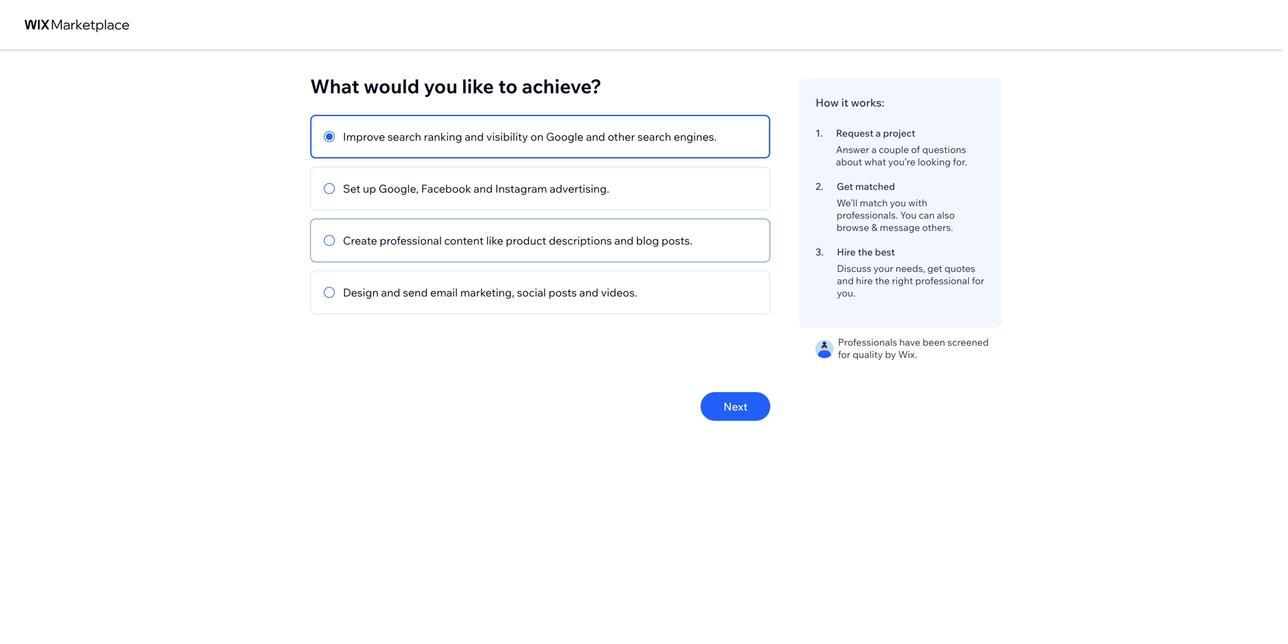 Task type: describe. For each thing, give the bounding box(es) containing it.
2
[[816, 180, 821, 192]]

improve
[[343, 130, 385, 143]]

questions
[[922, 143, 966, 155]]

1
[[816, 127, 820, 139]]

answer
[[836, 143, 869, 155]]

looking
[[918, 156, 951, 168]]

hire the best discuss your needs, get quotes and hire the right professional for you.
[[837, 246, 984, 299]]

with
[[908, 197, 927, 209]]

set up google, facebook and instagram advertising.
[[343, 182, 609, 195]]

for.
[[953, 156, 967, 168]]

also
[[937, 209, 955, 221]]

2 .
[[816, 180, 823, 192]]

0 vertical spatial the
[[858, 246, 873, 258]]

message
[[880, 221, 920, 233]]

right
[[892, 275, 913, 287]]

visibility
[[486, 130, 528, 143]]

descriptions
[[549, 234, 612, 247]]

works:
[[851, 96, 885, 109]]

google,
[[379, 182, 419, 195]]

3 .
[[816, 246, 824, 258]]

social
[[517, 286, 546, 299]]

design
[[343, 286, 379, 299]]

browse
[[837, 221, 869, 233]]

advertising.
[[550, 182, 609, 195]]

&
[[871, 221, 878, 233]]

achieve?
[[522, 74, 602, 98]]

and left blog
[[614, 234, 634, 247]]

1 vertical spatial the
[[875, 275, 890, 287]]

and left send at the left
[[381, 286, 400, 299]]

like for content
[[486, 234, 503, 247]]

ranking
[[424, 130, 462, 143]]

design and send email marketing, social posts and videos.
[[343, 286, 637, 299]]

wix.
[[898, 348, 917, 360]]

have
[[899, 336, 920, 348]]

hire
[[837, 246, 856, 258]]

you.
[[837, 287, 856, 299]]

like for you
[[462, 74, 494, 98]]

matched
[[855, 180, 895, 192]]

1 vertical spatial a
[[872, 143, 877, 155]]

and inside 'hire the best discuss your needs, get quotes and hire the right professional for you.'
[[837, 275, 854, 287]]

on
[[531, 130, 544, 143]]

improve search ranking and visibility on google and other search engines.
[[343, 130, 717, 143]]

can
[[919, 209, 935, 221]]

what
[[864, 156, 886, 168]]

and left other
[[586, 130, 605, 143]]

3
[[816, 246, 821, 258]]

others.
[[922, 221, 953, 233]]

other
[[608, 130, 635, 143]]

. for 1
[[820, 127, 823, 139]]

create
[[343, 234, 377, 247]]

1 search from the left
[[388, 130, 421, 143]]

get
[[927, 262, 942, 274]]

by
[[885, 348, 896, 360]]

engines.
[[674, 130, 717, 143]]

request
[[836, 127, 874, 139]]

request a project answer a couple of questions about what you're looking for.
[[836, 127, 967, 168]]

your
[[874, 262, 893, 274]]



Task type: locate. For each thing, give the bounding box(es) containing it.
best
[[875, 246, 895, 258]]

send
[[403, 286, 428, 299]]

. down how
[[820, 127, 823, 139]]

you
[[424, 74, 458, 98], [890, 197, 906, 209]]

2 search from the left
[[638, 130, 671, 143]]

marketing,
[[460, 286, 514, 299]]

would
[[364, 74, 420, 98]]

hire
[[856, 275, 873, 287]]

you right would on the left top of the page
[[424, 74, 458, 98]]

the
[[858, 246, 873, 258], [875, 275, 890, 287]]

and up you.
[[837, 275, 854, 287]]

to
[[498, 74, 518, 98]]

professional down get
[[915, 275, 970, 287]]

screened
[[947, 336, 989, 348]]

0 horizontal spatial search
[[388, 130, 421, 143]]

up
[[363, 182, 376, 195]]

get
[[837, 180, 853, 192]]

0 horizontal spatial the
[[858, 246, 873, 258]]

and right posts
[[579, 286, 599, 299]]

0 vertical spatial for
[[972, 275, 984, 287]]

professional
[[380, 234, 442, 247], [915, 275, 970, 287]]

how
[[816, 96, 839, 109]]

0 horizontal spatial for
[[838, 348, 851, 360]]

posts
[[549, 286, 577, 299]]

what
[[310, 74, 359, 98]]

set
[[343, 182, 360, 195]]

0 vertical spatial like
[[462, 74, 494, 98]]

professionals
[[838, 336, 897, 348]]

1 horizontal spatial search
[[638, 130, 671, 143]]

. left get
[[821, 180, 823, 192]]

2 vertical spatial .
[[821, 246, 824, 258]]

like
[[462, 74, 494, 98], [486, 234, 503, 247]]

professional inside 'hire the best discuss your needs, get quotes and hire the right professional for you.'
[[915, 275, 970, 287]]

you up the you
[[890, 197, 906, 209]]

search right other
[[638, 130, 671, 143]]

the down your on the top of page
[[875, 275, 890, 287]]

0 horizontal spatial professional
[[380, 234, 442, 247]]

professional right create
[[380, 234, 442, 247]]

next button
[[701, 392, 770, 421]]

you
[[900, 209, 917, 221]]

we'll
[[837, 197, 858, 209]]

product
[[506, 234, 546, 247]]

. for 3
[[821, 246, 824, 258]]

content
[[444, 234, 484, 247]]

needs,
[[896, 262, 925, 274]]

discuss
[[837, 262, 871, 274]]

about
[[836, 156, 862, 168]]

for left quality
[[838, 348, 851, 360]]

you're
[[888, 156, 916, 168]]

1 vertical spatial professional
[[915, 275, 970, 287]]

like right content
[[486, 234, 503, 247]]

how it works:
[[816, 96, 885, 109]]

videos.
[[601, 286, 637, 299]]

like left to
[[462, 74, 494, 98]]

you inside get matched we'll match you with professionals. you can also browse & message others.
[[890, 197, 906, 209]]

and
[[465, 130, 484, 143], [586, 130, 605, 143], [474, 182, 493, 195], [614, 234, 634, 247], [837, 275, 854, 287], [381, 286, 400, 299], [579, 286, 599, 299]]

search left ranking
[[388, 130, 421, 143]]

couple
[[879, 143, 909, 155]]

and right facebook
[[474, 182, 493, 195]]

1 .
[[816, 127, 823, 139]]

facebook
[[421, 182, 471, 195]]

get matched we'll match you with professionals. you can also browse & message others.
[[837, 180, 955, 233]]

of
[[911, 143, 920, 155]]

the right hire
[[858, 246, 873, 258]]

1 horizontal spatial professional
[[915, 275, 970, 287]]

blog
[[636, 234, 659, 247]]

1 vertical spatial .
[[821, 180, 823, 192]]

google
[[546, 130, 584, 143]]

for
[[972, 275, 984, 287], [838, 348, 851, 360]]

0 vertical spatial .
[[820, 127, 823, 139]]

.
[[820, 127, 823, 139], [821, 180, 823, 192], [821, 246, 824, 258]]

1 horizontal spatial the
[[875, 275, 890, 287]]

option group containing improve search ranking and visibility on google and other search engines.
[[310, 115, 770, 314]]

1 vertical spatial you
[[890, 197, 906, 209]]

and right ranking
[[465, 130, 484, 143]]

search
[[388, 130, 421, 143], [638, 130, 671, 143]]

match
[[860, 197, 888, 209]]

it
[[841, 96, 849, 109]]

next
[[724, 400, 748, 413]]

been
[[923, 336, 945, 348]]

for down quotes
[[972, 275, 984, 287]]

option group
[[310, 115, 770, 314]]

project
[[883, 127, 915, 139]]

a up what
[[872, 143, 877, 155]]

. for 2
[[821, 180, 823, 192]]

1 vertical spatial for
[[838, 348, 851, 360]]

quotes
[[945, 262, 975, 274]]

1 vertical spatial like
[[486, 234, 503, 247]]

for inside professionals have been screened for quality by wix.
[[838, 348, 851, 360]]

0 vertical spatial a
[[876, 127, 881, 139]]

quality
[[853, 348, 883, 360]]

0 vertical spatial you
[[424, 74, 458, 98]]

1 horizontal spatial for
[[972, 275, 984, 287]]

for inside 'hire the best discuss your needs, get quotes and hire the right professional for you.'
[[972, 275, 984, 287]]

create professional content like product descriptions and blog posts.
[[343, 234, 693, 247]]

1 horizontal spatial you
[[890, 197, 906, 209]]

a left project at the top of the page
[[876, 127, 881, 139]]

a
[[876, 127, 881, 139], [872, 143, 877, 155]]

professionals.
[[837, 209, 898, 221]]

professionals have been screened for quality by wix.
[[838, 336, 989, 360]]

instagram
[[495, 182, 547, 195]]

0 horizontal spatial you
[[424, 74, 458, 98]]

what would you like to achieve?
[[310, 74, 602, 98]]

0 vertical spatial professional
[[380, 234, 442, 247]]

. left hire
[[821, 246, 824, 258]]

email
[[430, 286, 458, 299]]

posts.
[[662, 234, 693, 247]]



Task type: vqa. For each thing, say whether or not it's contained in the screenshot.


